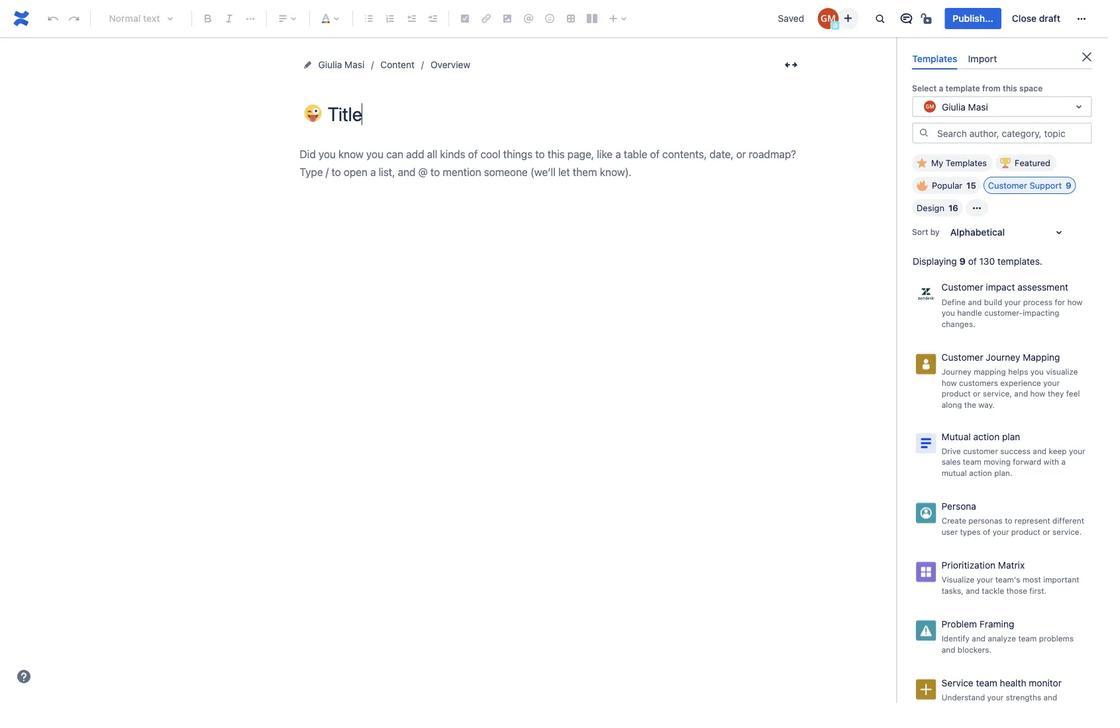 Task type: locate. For each thing, give the bounding box(es) containing it.
0 horizontal spatial 9
[[960, 256, 966, 267]]

your up tackle
[[977, 575, 994, 585]]

1 horizontal spatial or
[[1043, 528, 1051, 537]]

team's
[[996, 575, 1021, 585]]

content link
[[381, 57, 415, 73]]

a
[[939, 84, 944, 93], [1062, 458, 1066, 467]]

and inside customer journey mapping journey mapping helps you visualize how customers experience your product or service, and how they feel along the way.
[[1015, 389, 1029, 399]]

0 vertical spatial you
[[942, 308, 955, 318]]

your up the customer-
[[1005, 297, 1021, 307]]

keep
[[1049, 447, 1067, 456]]

1 horizontal spatial masi
[[969, 101, 989, 112]]

alphabetical
[[951, 227, 1005, 238]]

1 vertical spatial of
[[983, 528, 991, 537]]

team left health
[[976, 678, 998, 689]]

action up customer
[[974, 431, 1000, 442]]

15
[[967, 181, 977, 191]]

0 vertical spatial giulia masi
[[318, 59, 365, 70]]

popular
[[932, 181, 963, 191]]

move this page image
[[303, 60, 313, 70]]

customer-
[[985, 308, 1023, 318]]

italic ⌘i image
[[221, 11, 237, 27]]

templates inside tab list
[[912, 53, 958, 64]]

customer
[[964, 447, 999, 456]]

or
[[973, 389, 981, 399], [1043, 528, 1051, 537]]

how inside customer impact assessment define and build your process for how you handle customer-impacting changes.
[[1068, 297, 1083, 307]]

and up blockers.
[[972, 634, 986, 644]]

9
[[1066, 181, 1072, 191], [960, 256, 966, 267]]

masi
[[345, 59, 365, 70], [969, 101, 989, 112]]

mutual
[[942, 431, 971, 442]]

customer for customer support
[[989, 181, 1028, 191]]

with
[[1044, 458, 1060, 467]]

matrix
[[999, 560, 1025, 571]]

1 horizontal spatial journey
[[986, 352, 1021, 363]]

9 right support
[[1066, 181, 1072, 191]]

space
[[1020, 84, 1043, 93]]

way.
[[979, 400, 995, 410]]

team
[[963, 458, 982, 467], [1019, 634, 1037, 644], [976, 678, 998, 689]]

how
[[1068, 297, 1083, 307], [942, 378, 957, 388], [1031, 389, 1046, 399]]

and up 'handle'
[[968, 297, 982, 307]]

and down experience
[[1015, 389, 1029, 399]]

giulia masi image
[[818, 8, 839, 29]]

1 vertical spatial journey
[[942, 367, 972, 377]]

template
[[946, 84, 981, 93]]

0 horizontal spatial giulia masi
[[318, 59, 365, 70]]

more image
[[1074, 11, 1090, 27]]

or down the represent
[[1043, 528, 1051, 537]]

0 vertical spatial a
[[939, 84, 944, 93]]

how left they
[[1031, 389, 1046, 399]]

identify
[[942, 634, 970, 644]]

1 vertical spatial how
[[942, 378, 957, 388]]

1 horizontal spatial 9
[[1066, 181, 1072, 191]]

your inside persona create personas to represent different user types of your product or service.
[[993, 528, 1010, 537]]

they
[[1048, 389, 1065, 399]]

your right keep
[[1069, 447, 1086, 456]]

content
[[381, 59, 415, 70]]

personas
[[969, 517, 1003, 526]]

giulia inside 'giulia masi' link
[[318, 59, 342, 70]]

customers
[[960, 378, 999, 388]]

customer inside customer journey mapping journey mapping helps you visualize how customers experience your product or service, and how they feel along the way.
[[942, 352, 984, 363]]

1 vertical spatial team
[[1019, 634, 1037, 644]]

table image
[[563, 11, 579, 27]]

your down health
[[988, 693, 1004, 703]]

0 vertical spatial team
[[963, 458, 982, 467]]

team right analyze
[[1019, 634, 1037, 644]]

and inside mutual action plan drive customer success and keep your sales team moving forward with a mutual action plan.
[[1033, 447, 1047, 456]]

a right with
[[1062, 458, 1066, 467]]

outdent ⇧tab image
[[404, 11, 419, 27]]

open image
[[1072, 99, 1087, 115]]

1 vertical spatial customer
[[942, 282, 984, 293]]

those
[[1007, 587, 1028, 596]]

design
[[917, 203, 945, 213]]

prioritization
[[942, 560, 996, 571]]

team down customer
[[963, 458, 982, 467]]

your
[[1005, 297, 1021, 307], [1044, 378, 1060, 388], [1069, 447, 1086, 456], [993, 528, 1010, 537], [977, 575, 994, 585], [988, 693, 1004, 703]]

1 horizontal spatial product
[[1012, 528, 1041, 537]]

customer support 9
[[989, 181, 1072, 191]]

service.
[[1053, 528, 1082, 537]]

0 vertical spatial action
[[974, 431, 1000, 442]]

1 horizontal spatial of
[[983, 528, 991, 537]]

templates
[[912, 53, 958, 64], [946, 158, 987, 168]]

team inside problem framing identify and analyze team problems and blockers.
[[1019, 634, 1037, 644]]

and down visualize
[[966, 587, 980, 596]]

layouts image
[[584, 11, 600, 27]]

bold ⌘b image
[[200, 11, 216, 27]]

customer inside customer impact assessment define and build your process for how you handle customer-impacting changes.
[[942, 282, 984, 293]]

visualize
[[1047, 367, 1079, 377]]

and down monitor
[[1044, 693, 1058, 703]]

2 vertical spatial how
[[1031, 389, 1046, 399]]

templates inside "button"
[[946, 158, 987, 168]]

or down customers
[[973, 389, 981, 399]]

0 horizontal spatial giulia
[[318, 59, 342, 70]]

0 vertical spatial product
[[942, 389, 971, 399]]

and
[[968, 297, 982, 307], [1015, 389, 1029, 399], [1033, 447, 1047, 456], [966, 587, 980, 596], [972, 634, 986, 644], [942, 645, 956, 655], [1044, 693, 1058, 703]]

a inside mutual action plan drive customer success and keep your sales team moving forward with a mutual action plan.
[[1062, 458, 1066, 467]]

by
[[931, 228, 940, 237]]

your inside service team health monitor understand your strengths and
[[988, 693, 1004, 703]]

Main content area, start typing to enter text. text field
[[300, 145, 803, 181]]

you down mapping
[[1031, 367, 1044, 377]]

important
[[1044, 575, 1080, 585]]

1 vertical spatial you
[[1031, 367, 1044, 377]]

0 vertical spatial or
[[973, 389, 981, 399]]

giulia masi down template
[[942, 101, 989, 112]]

assessment
[[1018, 282, 1069, 293]]

1 vertical spatial giulia
[[942, 101, 966, 112]]

2 vertical spatial team
[[976, 678, 998, 689]]

displaying
[[913, 256, 957, 267]]

0 horizontal spatial product
[[942, 389, 971, 399]]

of down personas
[[983, 528, 991, 537]]

product up along
[[942, 389, 971, 399]]

1 horizontal spatial how
[[1031, 389, 1046, 399]]

customer up customers
[[942, 352, 984, 363]]

customer up define
[[942, 282, 984, 293]]

you
[[942, 308, 955, 318], [1031, 367, 1044, 377]]

you down define
[[942, 308, 955, 318]]

your up they
[[1044, 378, 1060, 388]]

helps
[[1009, 367, 1029, 377]]

templates up select
[[912, 53, 958, 64]]

1 horizontal spatial a
[[1062, 458, 1066, 467]]

1 horizontal spatial you
[[1031, 367, 1044, 377]]

search icon image
[[919, 128, 930, 138]]

1 vertical spatial product
[[1012, 528, 1041, 537]]

and inside customer impact assessment define and build your process for how you handle customer-impacting changes.
[[968, 297, 982, 307]]

star prioritization matrix image
[[1078, 557, 1094, 572]]

0 vertical spatial how
[[1068, 297, 1083, 307]]

mutual
[[942, 469, 967, 478]]

None text field
[[922, 100, 925, 113]]

your down to at bottom right
[[993, 528, 1010, 537]]

and up with
[[1033, 447, 1047, 456]]

0 horizontal spatial masi
[[345, 59, 365, 70]]

how up along
[[942, 378, 957, 388]]

0 vertical spatial customer
[[989, 181, 1028, 191]]

Give this page a title text field
[[328, 103, 803, 125]]

my templates
[[932, 158, 987, 168]]

drive
[[942, 447, 961, 456]]

9 left 130
[[960, 256, 966, 267]]

1 vertical spatial giulia masi
[[942, 101, 989, 112]]

displaying 9 of 130 templates.
[[913, 256, 1043, 267]]

giulia right move this page 'image' at the left top of the page
[[318, 59, 342, 70]]

you inside customer journey mapping journey mapping helps you visualize how customers experience your product or service, and how they feel along the way.
[[1031, 367, 1044, 377]]

redo ⌘⇧z image
[[66, 11, 82, 27]]

giulia masi right move this page 'image' at the left top of the page
[[318, 59, 365, 70]]

moving
[[984, 458, 1011, 467]]

product
[[942, 389, 971, 399], [1012, 528, 1041, 537]]

giulia down template
[[942, 101, 966, 112]]

journey up customers
[[942, 367, 972, 377]]

overview link
[[431, 57, 471, 73]]

0 horizontal spatial of
[[969, 256, 977, 267]]

0 horizontal spatial how
[[942, 378, 957, 388]]

2 horizontal spatial how
[[1068, 297, 1083, 307]]

support
[[1030, 181, 1062, 191]]

analyze
[[988, 634, 1017, 644]]

find and replace image
[[872, 11, 888, 27]]

0 horizontal spatial or
[[973, 389, 981, 399]]

16
[[949, 203, 959, 213]]

saved
[[778, 13, 805, 24]]

plan.
[[995, 469, 1013, 478]]

to
[[1005, 517, 1013, 526]]

tab list
[[907, 48, 1098, 70]]

customer
[[989, 181, 1028, 191], [942, 282, 984, 293], [942, 352, 984, 363]]

bullet list ⌘⇧8 image
[[361, 11, 377, 27]]

how right for
[[1068, 297, 1083, 307]]

action
[[974, 431, 1000, 442], [970, 469, 993, 478]]

masi left content
[[345, 59, 365, 70]]

templates up 15
[[946, 158, 987, 168]]

product down the represent
[[1012, 528, 1041, 537]]

sort
[[912, 228, 929, 237]]

action down moving
[[970, 469, 993, 478]]

0 vertical spatial journey
[[986, 352, 1021, 363]]

0 vertical spatial templates
[[912, 53, 958, 64]]

sort by
[[912, 228, 940, 237]]

from
[[983, 84, 1001, 93]]

0 vertical spatial 9
[[1066, 181, 1072, 191]]

emoji image
[[542, 11, 558, 27]]

0 horizontal spatial you
[[942, 308, 955, 318]]

1 vertical spatial a
[[1062, 458, 1066, 467]]

types
[[961, 528, 981, 537]]

giulia
[[318, 59, 342, 70], [942, 101, 966, 112]]

customer down featured button
[[989, 181, 1028, 191]]

monitor
[[1029, 678, 1062, 689]]

of left 130
[[969, 256, 977, 267]]

1 horizontal spatial giulia
[[942, 101, 966, 112]]

a right select
[[939, 84, 944, 93]]

mention image
[[521, 11, 537, 27]]

1 vertical spatial templates
[[946, 158, 987, 168]]

0 horizontal spatial journey
[[942, 367, 972, 377]]

the
[[965, 400, 977, 410]]

experience
[[1001, 378, 1042, 388]]

giulia masi
[[318, 59, 365, 70], [942, 101, 989, 112]]

journey up 'mapping'
[[986, 352, 1021, 363]]

product inside customer journey mapping journey mapping helps you visualize how customers experience your product or service, and how they feel along the way.
[[942, 389, 971, 399]]

draft
[[1040, 13, 1061, 24]]

persona create personas to represent different user types of your product or service.
[[942, 501, 1085, 537]]

masi down the select a template from this space
[[969, 101, 989, 112]]

2 vertical spatial customer
[[942, 352, 984, 363]]

130
[[980, 256, 995, 267]]

0 vertical spatial giulia
[[318, 59, 342, 70]]

1 vertical spatial or
[[1043, 528, 1051, 537]]

different
[[1053, 517, 1085, 526]]

more formatting image
[[243, 11, 258, 27]]



Task type: describe. For each thing, give the bounding box(es) containing it.
handle
[[958, 308, 983, 318]]

most
[[1023, 575, 1042, 585]]

import
[[968, 53, 997, 64]]

templates.
[[998, 256, 1043, 267]]

user
[[942, 528, 958, 537]]

visualize
[[942, 575, 975, 585]]

confluence image
[[11, 8, 32, 29]]

define
[[942, 297, 966, 307]]

giulia masi link
[[318, 57, 365, 73]]

customer for customer journey mapping
[[942, 352, 984, 363]]

featured button
[[996, 155, 1057, 172]]

numbered list ⌘⇧7 image
[[382, 11, 398, 27]]

framing
[[980, 619, 1015, 630]]

product inside persona create personas to represent different user types of your product or service.
[[1012, 528, 1041, 537]]

problem
[[942, 619, 978, 630]]

represent
[[1015, 517, 1051, 526]]

:stuck_out_tongue_winking_eye: image
[[304, 105, 322, 122]]

invite to edit image
[[841, 10, 856, 26]]

your inside customer impact assessment define and build your process for how you handle customer-impacting changes.
[[1005, 297, 1021, 307]]

Search author, category, topic field
[[934, 124, 1091, 143]]

make page full-width image
[[784, 57, 800, 73]]

you inside customer impact assessment define and build your process for how you handle customer-impacting changes.
[[942, 308, 955, 318]]

my templates button
[[912, 155, 993, 172]]

action item image
[[457, 11, 473, 27]]

tackle
[[982, 587, 1005, 596]]

blockers.
[[958, 645, 992, 655]]

first.
[[1030, 587, 1047, 596]]

:stuck_out_tongue_winking_eye: image
[[304, 105, 322, 122]]

prioritization matrix visualize your team's most important tasks, and tackle those first.
[[942, 560, 1080, 596]]

impact
[[986, 282, 1016, 293]]

alphabetical button
[[943, 222, 1075, 243]]

mapping
[[1023, 352, 1061, 363]]

or inside customer journey mapping journey mapping helps you visualize how customers experience your product or service, and how they feel along the way.
[[973, 389, 981, 399]]

customer for customer impact assessment
[[942, 282, 984, 293]]

this
[[1003, 84, 1018, 93]]

along
[[942, 400, 963, 410]]

problems
[[1040, 634, 1074, 644]]

understand
[[942, 693, 986, 703]]

strengths
[[1006, 693, 1042, 703]]

0 horizontal spatial a
[[939, 84, 944, 93]]

customer impact assessment define and build your process for how you handle customer-impacting changes.
[[942, 282, 1083, 329]]

link image
[[478, 11, 494, 27]]

indent tab image
[[425, 11, 441, 27]]

customer journey mapping journey mapping helps you visualize how customers experience your product or service, and how they feel along the way.
[[942, 352, 1080, 410]]

service
[[942, 678, 974, 689]]

build
[[984, 297, 1003, 307]]

tasks,
[[942, 587, 964, 596]]

my
[[932, 158, 944, 168]]

select
[[912, 84, 937, 93]]

plan
[[1003, 431, 1021, 442]]

more categories image
[[969, 200, 985, 216]]

of inside persona create personas to represent different user types of your product or service.
[[983, 528, 991, 537]]

sales
[[942, 458, 961, 467]]

and down 'identify'
[[942, 645, 956, 655]]

select a template from this space
[[912, 84, 1043, 93]]

1 vertical spatial 9
[[960, 256, 966, 267]]

confluence image
[[11, 8, 32, 29]]

and inside service team health monitor understand your strengths and
[[1044, 693, 1058, 703]]

service team health monitor understand your strengths and
[[942, 678, 1070, 704]]

1 vertical spatial masi
[[969, 101, 989, 112]]

team inside mutual action plan drive customer success and keep your sales team moving forward with a mutual action plan.
[[963, 458, 982, 467]]

changes.
[[942, 319, 976, 329]]

mapping
[[974, 367, 1006, 377]]

featured
[[1015, 158, 1051, 168]]

close draft button
[[1005, 8, 1069, 29]]

health
[[1000, 678, 1027, 689]]

feel
[[1067, 389, 1080, 399]]

and inside the prioritization matrix visualize your team's most important tasks, and tackle those first.
[[966, 587, 980, 596]]

mutual action plan drive customer success and keep your sales team moving forward with a mutual action plan.
[[942, 431, 1086, 478]]

for
[[1055, 297, 1066, 307]]

close
[[1012, 13, 1037, 24]]

0 vertical spatial masi
[[345, 59, 365, 70]]

service,
[[983, 389, 1013, 399]]

persona
[[942, 501, 977, 512]]

or inside persona create personas to represent different user types of your product or service.
[[1043, 528, 1051, 537]]

your inside mutual action plan drive customer success and keep your sales team moving forward with a mutual action plan.
[[1069, 447, 1086, 456]]

your inside the prioritization matrix visualize your team's most important tasks, and tackle those first.
[[977, 575, 994, 585]]

close templates and import image
[[1079, 49, 1095, 65]]

create
[[942, 517, 967, 526]]

team inside service team health monitor understand your strengths and
[[976, 678, 998, 689]]

tab list containing templates
[[907, 48, 1098, 70]]

1 vertical spatial action
[[970, 469, 993, 478]]

publish...
[[953, 13, 994, 24]]

undo ⌘z image
[[45, 11, 61, 27]]

publish... button
[[945, 8, 1002, 29]]

impacting
[[1023, 308, 1060, 318]]

design 16
[[917, 203, 959, 213]]

add image, video, or file image
[[500, 11, 516, 27]]

no restrictions image
[[920, 11, 936, 27]]

overview
[[431, 59, 471, 70]]

process
[[1024, 297, 1053, 307]]

help image
[[16, 669, 32, 685]]

close draft
[[1012, 13, 1061, 24]]

1 horizontal spatial giulia masi
[[942, 101, 989, 112]]

your inside customer journey mapping journey mapping helps you visualize how customers experience your product or service, and how they feel along the way.
[[1044, 378, 1060, 388]]

comment icon image
[[899, 11, 915, 27]]

0 vertical spatial of
[[969, 256, 977, 267]]

forward
[[1013, 458, 1042, 467]]

problem framing identify and analyze team problems and blockers.
[[942, 619, 1074, 655]]



Task type: vqa. For each thing, say whether or not it's contained in the screenshot.
Displaying
yes



